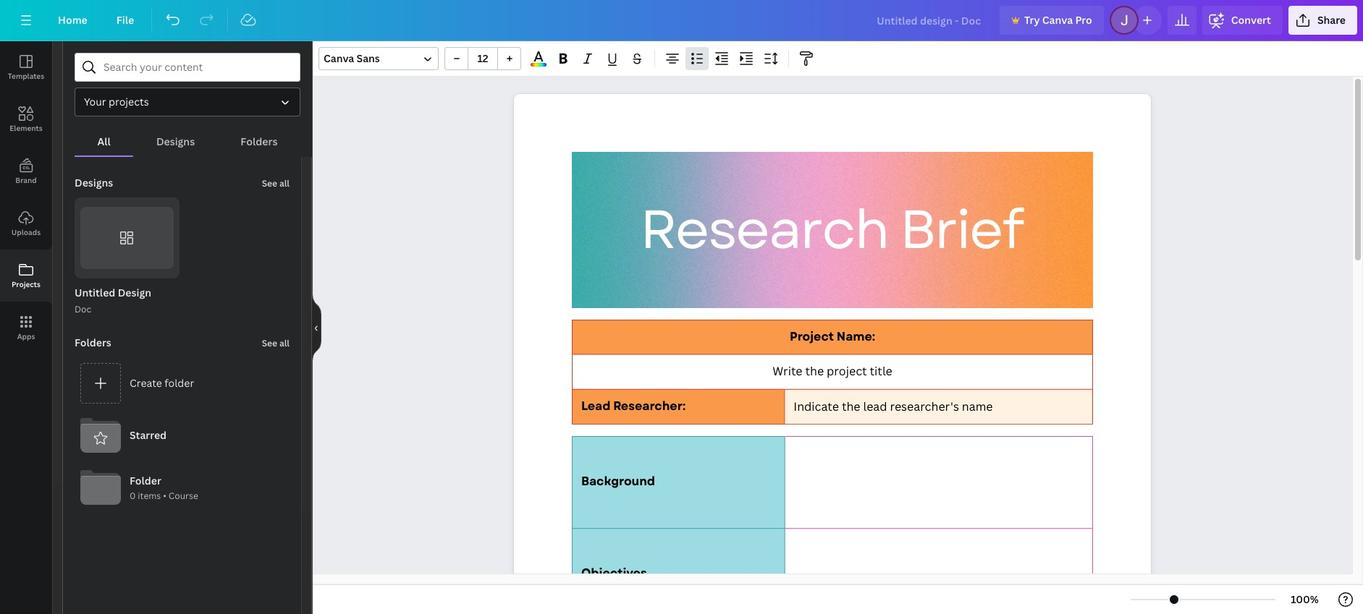 Task type: vqa. For each thing, say whether or not it's contained in the screenshot.
Search Field
no



Task type: locate. For each thing, give the bounding box(es) containing it.
all left hide image
[[279, 338, 290, 350]]

1 horizontal spatial folders
[[241, 135, 278, 148]]

templates
[[8, 71, 44, 81]]

canva inside button
[[1043, 13, 1073, 27]]

see
[[262, 177, 277, 190], [262, 338, 277, 350]]

0 vertical spatial see all button
[[260, 169, 291, 198]]

1 see from the top
[[262, 177, 277, 190]]

0 vertical spatial canva
[[1043, 13, 1073, 27]]

see all down folders button
[[262, 177, 290, 190]]

2 see all from the top
[[262, 338, 290, 350]]

your projects
[[84, 95, 149, 109]]

elements button
[[0, 93, 52, 146]]

1 all from the top
[[279, 177, 290, 190]]

1 see all button from the top
[[260, 169, 291, 198]]

0 horizontal spatial designs
[[75, 176, 113, 190]]

1 see all from the top
[[262, 177, 290, 190]]

all button
[[75, 128, 133, 156]]

see all button
[[260, 169, 291, 198], [260, 329, 291, 358]]

0 vertical spatial designs
[[156, 135, 195, 148]]

see all for folders
[[262, 338, 290, 350]]

1 horizontal spatial group
[[445, 47, 521, 70]]

convert
[[1232, 13, 1271, 27]]

1 vertical spatial canva
[[324, 51, 354, 65]]

0 vertical spatial see all
[[262, 177, 290, 190]]

home link
[[46, 6, 99, 35]]

see all button for folders
[[260, 329, 291, 358]]

create
[[130, 377, 162, 390]]

1 vertical spatial group
[[75, 198, 179, 279]]

folders
[[241, 135, 278, 148], [75, 336, 111, 350]]

untitled design doc
[[75, 286, 151, 316]]

hide image
[[312, 293, 322, 363]]

designs
[[156, 135, 195, 148], [75, 176, 113, 190]]

0 horizontal spatial canva
[[324, 51, 354, 65]]

see down folders button
[[262, 177, 277, 190]]

see all for designs
[[262, 177, 290, 190]]

projects
[[109, 95, 149, 109]]

see all button down folders button
[[260, 169, 291, 198]]

see left hide image
[[262, 338, 277, 350]]

group left color range icon at the top left of the page
[[445, 47, 521, 70]]

0 vertical spatial all
[[279, 177, 290, 190]]

1 vertical spatial see
[[262, 338, 277, 350]]

2 see from the top
[[262, 338, 277, 350]]

0 vertical spatial see
[[262, 177, 277, 190]]

brief
[[900, 191, 1023, 269]]

2 see all button from the top
[[260, 329, 291, 358]]

color range image
[[531, 63, 547, 67]]

create folder button
[[75, 358, 290, 410]]

canva sans button
[[319, 47, 439, 70]]

file button
[[105, 6, 146, 35]]

see all left hide image
[[262, 338, 290, 350]]

designs down all button
[[75, 176, 113, 190]]

all down folders button
[[279, 177, 290, 190]]

– – number field
[[473, 51, 493, 65]]

uploads button
[[0, 198, 52, 250]]

1 horizontal spatial canva
[[1043, 13, 1073, 27]]

items
[[138, 490, 161, 502]]

main menu bar
[[0, 0, 1364, 41]]

starred
[[130, 429, 167, 443]]

0
[[130, 490, 136, 502]]

folders inside button
[[241, 135, 278, 148]]

canva right try
[[1043, 13, 1073, 27]]

your
[[84, 95, 106, 109]]

canva left sans
[[324, 51, 354, 65]]

0 vertical spatial group
[[445, 47, 521, 70]]

designs down select ownership filter button
[[156, 135, 195, 148]]

0 vertical spatial folders
[[241, 135, 278, 148]]

group up design
[[75, 198, 179, 279]]

see for designs
[[262, 177, 277, 190]]

templates button
[[0, 41, 52, 93]]

1 vertical spatial designs
[[75, 176, 113, 190]]

1 vertical spatial all
[[279, 338, 290, 350]]

see for folders
[[262, 338, 277, 350]]

canva
[[1043, 13, 1073, 27], [324, 51, 354, 65]]

1 horizontal spatial designs
[[156, 135, 195, 148]]

all
[[279, 177, 290, 190], [279, 338, 290, 350]]

course
[[169, 490, 198, 502]]

2 all from the top
[[279, 338, 290, 350]]

projects
[[12, 280, 41, 290]]

folder 0 items • course
[[130, 474, 198, 502]]

group
[[445, 47, 521, 70], [75, 198, 179, 279]]

see all
[[262, 177, 290, 190], [262, 338, 290, 350]]

research brief
[[640, 191, 1023, 269]]

see all button left hide image
[[260, 329, 291, 358]]

100%
[[1291, 593, 1319, 607]]

0 horizontal spatial folders
[[75, 336, 111, 350]]

1 vertical spatial see all
[[262, 338, 290, 350]]

1 vertical spatial see all button
[[260, 329, 291, 358]]

folder
[[165, 377, 194, 390]]



Task type: describe. For each thing, give the bounding box(es) containing it.
share
[[1318, 13, 1346, 27]]

pro
[[1076, 13, 1093, 27]]

design
[[118, 286, 151, 300]]

100% button
[[1282, 589, 1329, 612]]

canva sans
[[324, 51, 380, 65]]

see all button for designs
[[260, 169, 291, 198]]

Search your content search field
[[104, 54, 291, 81]]

convert button
[[1203, 6, 1283, 35]]

1 vertical spatial folders
[[75, 336, 111, 350]]

apps button
[[0, 302, 52, 354]]

apps
[[17, 332, 35, 342]]

all for folders
[[279, 338, 290, 350]]

doc
[[75, 304, 91, 316]]

uploads
[[11, 227, 41, 238]]

Select ownership filter button
[[75, 88, 301, 117]]

designs inside button
[[156, 135, 195, 148]]

file
[[116, 13, 134, 27]]

create folder
[[130, 377, 194, 390]]

untitled
[[75, 286, 115, 300]]

try canva pro
[[1025, 13, 1093, 27]]

side panel tab list
[[0, 41, 52, 354]]

starred button
[[75, 410, 290, 462]]

designs button
[[133, 128, 218, 156]]

0 horizontal spatial group
[[75, 198, 179, 279]]

canva inside dropdown button
[[324, 51, 354, 65]]

Design title text field
[[866, 6, 994, 35]]

try
[[1025, 13, 1040, 27]]

all for designs
[[279, 177, 290, 190]]

try canva pro button
[[1000, 6, 1104, 35]]

brand
[[15, 175, 37, 185]]

folder
[[130, 474, 161, 488]]

Research Brief text field
[[514, 94, 1151, 615]]

projects button
[[0, 250, 52, 302]]

untitled design group
[[75, 198, 179, 317]]

brand button
[[0, 146, 52, 198]]

elements
[[10, 123, 43, 133]]

all
[[97, 135, 111, 148]]

folders button
[[218, 128, 301, 156]]

•
[[163, 490, 166, 502]]

sans
[[357, 51, 380, 65]]

research
[[640, 191, 889, 269]]

home
[[58, 13, 87, 27]]

share button
[[1289, 6, 1358, 35]]



